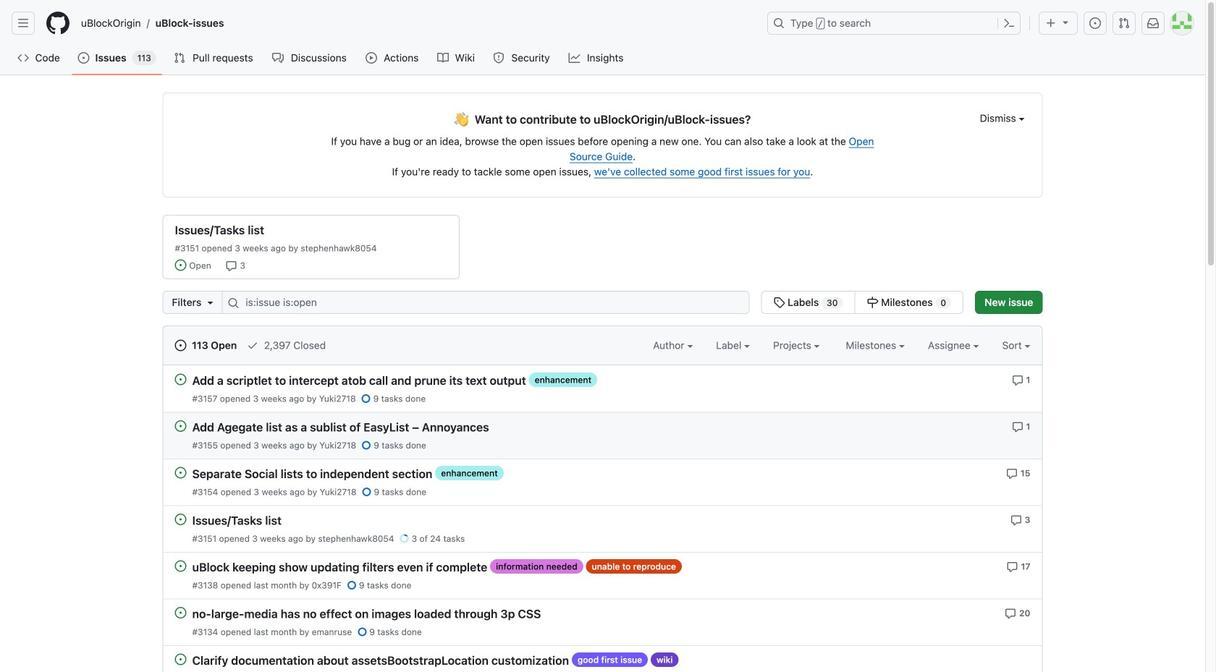 Task type: locate. For each thing, give the bounding box(es) containing it.
1 open issue element from the top
[[175, 374, 186, 386]]

2 vertical spatial comment image
[[1005, 608, 1017, 620]]

assignees image
[[974, 345, 979, 348]]

0 vertical spatial issue opened image
[[1090, 17, 1101, 29]]

3 open issue element from the top
[[175, 467, 186, 479]]

2 vertical spatial open issue image
[[175, 607, 186, 619]]

check image
[[247, 340, 259, 352]]

0 vertical spatial issue opened image
[[175, 260, 186, 271]]

1 vertical spatial git pull request image
[[174, 52, 185, 64]]

0 horizontal spatial issue opened image
[[78, 52, 89, 64]]

issue opened image
[[175, 260, 186, 271], [175, 340, 186, 352]]

triangle down image
[[204, 297, 216, 308]]

issue opened image right triangle down image
[[1090, 17, 1101, 29]]

command palette image
[[1004, 17, 1015, 29]]

1 issue opened image from the top
[[175, 260, 186, 271]]

author image
[[687, 345, 693, 348]]

graph image
[[569, 52, 580, 64]]

0 vertical spatial git pull request image
[[1119, 17, 1130, 29]]

play image
[[366, 52, 377, 64]]

issue opened image
[[1090, 17, 1101, 29], [78, 52, 89, 64]]

0 vertical spatial open issue image
[[175, 467, 186, 479]]

git pull request image
[[1119, 17, 1130, 29], [174, 52, 185, 64]]

4 open issue element from the top
[[175, 514, 186, 526]]

1 vertical spatial issue opened image
[[175, 340, 186, 352]]

open issue image
[[175, 467, 186, 479], [175, 514, 186, 526], [175, 607, 186, 619]]

issue opened image for the right git pull request image
[[1090, 17, 1101, 29]]

triangle down image
[[1060, 16, 1072, 28]]

issue element
[[761, 291, 964, 314]]

1 vertical spatial open issue image
[[175, 514, 186, 526]]

search image
[[228, 298, 239, 309]]

book image
[[437, 52, 449, 64]]

issue opened image right "code" image on the left of the page
[[78, 52, 89, 64]]

shield image
[[493, 52, 505, 64]]

3 open issue image from the top
[[175, 607, 186, 619]]

open issue element
[[175, 374, 186, 386], [175, 420, 186, 432], [175, 467, 186, 479], [175, 514, 186, 526], [175, 560, 186, 572], [175, 607, 186, 619], [175, 654, 186, 666]]

Issues search field
[[222, 291, 750, 314]]

7 open issue element from the top
[[175, 654, 186, 666]]

notifications image
[[1148, 17, 1159, 29]]

comment image
[[1012, 375, 1024, 387], [1006, 468, 1018, 480], [1005, 608, 1017, 620]]

open issue image
[[175, 374, 186, 386], [175, 421, 186, 432], [175, 561, 186, 572], [175, 654, 186, 666]]

list
[[75, 12, 759, 35]]

milestone image
[[867, 297, 879, 308]]

1 horizontal spatial issue opened image
[[1090, 17, 1101, 29]]

None search field
[[163, 291, 964, 314]]

1 vertical spatial issue opened image
[[78, 52, 89, 64]]

homepage image
[[46, 12, 70, 35]]

2 issue opened image from the top
[[175, 340, 186, 352]]

comment image
[[226, 261, 237, 272], [1012, 422, 1024, 433], [1011, 515, 1022, 527], [1007, 562, 1019, 573]]



Task type: vqa. For each thing, say whether or not it's contained in the screenshot.
list
yes



Task type: describe. For each thing, give the bounding box(es) containing it.
issue opened image for left git pull request image
[[78, 52, 89, 64]]

4 open issue image from the top
[[175, 654, 186, 666]]

1 open issue image from the top
[[175, 467, 186, 479]]

Search all issues text field
[[222, 291, 750, 314]]

0 vertical spatial comment image
[[1012, 375, 1024, 387]]

comment discussion image
[[272, 52, 284, 64]]

1 open issue image from the top
[[175, 374, 186, 386]]

2 open issue element from the top
[[175, 420, 186, 432]]

5 open issue element from the top
[[175, 560, 186, 572]]

6 open issue element from the top
[[175, 607, 186, 619]]

code image
[[17, 52, 29, 64]]

1 vertical spatial comment image
[[1006, 468, 1018, 480]]

0 horizontal spatial git pull request image
[[174, 52, 185, 64]]

3 open issue image from the top
[[175, 561, 186, 572]]

label image
[[744, 345, 750, 348]]

tag image
[[774, 297, 785, 308]]

1 horizontal spatial git pull request image
[[1119, 17, 1130, 29]]

2 open issue image from the top
[[175, 421, 186, 432]]

plus image
[[1046, 17, 1057, 29]]

2 open issue image from the top
[[175, 514, 186, 526]]



